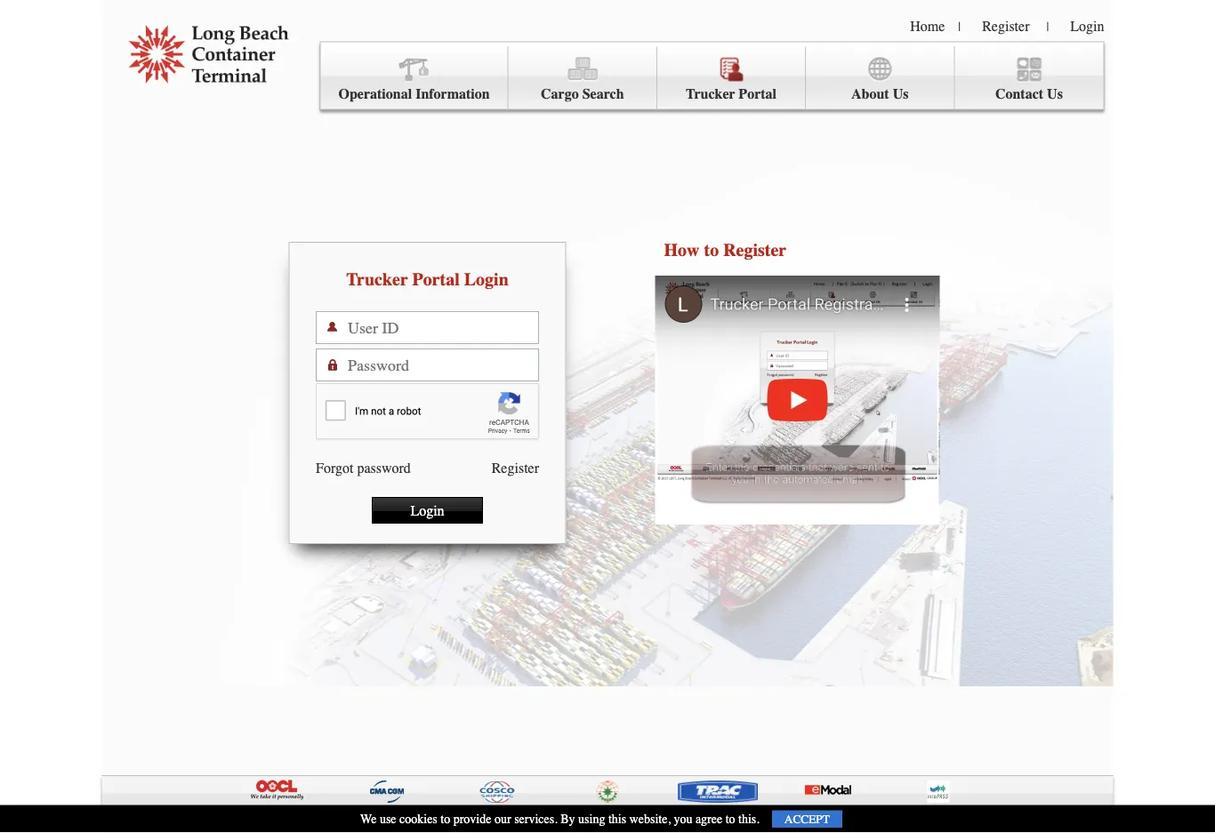 Task type: vqa. For each thing, say whether or not it's contained in the screenshot.
About
yes



Task type: describe. For each thing, give the bounding box(es) containing it.
provide
[[454, 813, 492, 827]]

services.
[[515, 813, 558, 827]]

2 | from the left
[[1047, 20, 1050, 34]]

1 horizontal spatial login
[[464, 270, 509, 290]]

portal for trucker portal
[[739, 86, 777, 102]]

1 horizontal spatial register link
[[983, 18, 1030, 34]]

operational information
[[339, 86, 490, 102]]

1 vertical spatial register
[[724, 240, 787, 261]]

about
[[852, 86, 890, 102]]

llc.)
[[382, 818, 413, 832]]

trucker portal link
[[658, 47, 806, 110]]

reserved.
[[470, 818, 520, 832]]

we use cookies to provide our services. by using this website, you agree to this.
[[361, 813, 760, 827]]

use
[[380, 813, 397, 827]]

location
[[853, 818, 897, 832]]

(lbct
[[343, 818, 379, 832]]

forgot
[[316, 460, 354, 476]]

1 | from the left
[[959, 20, 961, 34]]

0 horizontal spatial to
[[441, 813, 451, 827]]

search
[[583, 86, 624, 102]]

contact us
[[996, 86, 1064, 102]]

home link
[[911, 18, 946, 34]]

login link
[[1071, 18, 1105, 34]]

trucker for trucker portal login
[[346, 270, 408, 290]]

trucker portal login
[[346, 270, 509, 290]]

rights
[[434, 818, 467, 832]]

about us
[[852, 86, 909, 102]]

by
[[561, 813, 575, 827]]

cookies
[[400, 813, 438, 827]]

how to register
[[664, 240, 787, 261]]

container
[[243, 818, 292, 832]]

operational
[[339, 86, 412, 102]]

us for about us
[[893, 86, 909, 102]]

User ID text field
[[348, 312, 538, 344]]

menu bar containing operational information
[[152, 41, 1133, 159]]

beach
[[209, 818, 240, 832]]



Task type: locate. For each thing, give the bounding box(es) containing it.
our
[[495, 813, 511, 827]]

1 horizontal spatial trucker
[[686, 86, 736, 102]]

0 vertical spatial register link
[[983, 18, 1030, 34]]

agree
[[696, 813, 723, 827]]

cargo search
[[541, 86, 624, 102]]

this
[[609, 813, 627, 827]]

2023
[[114, 818, 139, 832]]

long
[[180, 818, 206, 832]]

trucker inside menu bar
[[686, 86, 736, 102]]

using
[[579, 813, 606, 827]]

menu bar
[[152, 41, 1133, 159]]

0 horizontal spatial trucker
[[346, 270, 408, 290]]

how
[[664, 240, 700, 261]]

2 vertical spatial register
[[492, 460, 539, 476]]

this.
[[739, 813, 760, 827]]

0 vertical spatial register
[[983, 18, 1030, 34]]

contact us link
[[955, 47, 1104, 110]]

© 2023 lbct, long beach container terminal (lbct llc.) all rights reserved.
[[102, 818, 520, 832]]

lbct,
[[143, 818, 177, 832]]

website,
[[630, 813, 671, 827]]

password
[[357, 460, 411, 476]]

0 vertical spatial portal
[[739, 86, 777, 102]]

all
[[416, 818, 431, 832]]

login for login button
[[411, 503, 445, 519]]

terminal
[[295, 818, 340, 832]]

0 horizontal spatial portal
[[413, 270, 460, 290]]

forgot password link
[[316, 460, 411, 476]]

login up contact us link
[[1071, 18, 1105, 34]]

1 horizontal spatial to
[[704, 240, 719, 261]]

0 horizontal spatial |
[[959, 20, 961, 34]]

1 vertical spatial portal
[[413, 270, 460, 290]]

contact
[[996, 86, 1044, 102]]

login for login link
[[1071, 18, 1105, 34]]

1 us from the left
[[893, 86, 909, 102]]

0 horizontal spatial login
[[411, 503, 445, 519]]

1 horizontal spatial portal
[[739, 86, 777, 102]]

accept
[[785, 813, 830, 827]]

to left this.
[[726, 813, 736, 827]]

portal inside menu bar
[[739, 86, 777, 102]]

to right how
[[704, 240, 719, 261]]

operational information link
[[321, 47, 509, 110]]

| right home link
[[959, 20, 961, 34]]

to
[[704, 240, 719, 261], [441, 813, 451, 827], [726, 813, 736, 827]]

0 vertical spatial trucker
[[686, 86, 736, 102]]

accept button
[[772, 811, 843, 829]]

location link
[[853, 818, 897, 832]]

2 horizontal spatial login
[[1071, 18, 1105, 34]]

portal
[[739, 86, 777, 102], [413, 270, 460, 290]]

information
[[416, 86, 490, 102]]

us right contact
[[1048, 86, 1064, 102]]

us right about
[[893, 86, 909, 102]]

1 vertical spatial trucker
[[346, 270, 408, 290]]

1 horizontal spatial us
[[1048, 86, 1064, 102]]

we
[[361, 813, 377, 827]]

portal for trucker portal login
[[413, 270, 460, 290]]

register
[[983, 18, 1030, 34], [724, 240, 787, 261], [492, 460, 539, 476]]

us
[[893, 86, 909, 102], [1048, 86, 1064, 102]]

0 horizontal spatial register
[[492, 460, 539, 476]]

| left login link
[[1047, 20, 1050, 34]]

login down 'password'
[[411, 503, 445, 519]]

us inside menu item
[[893, 86, 909, 102]]

1 vertical spatial login
[[464, 270, 509, 290]]

0 vertical spatial login
[[1071, 18, 1105, 34]]

Password password field
[[348, 350, 538, 381]]

1 horizontal spatial register
[[724, 240, 787, 261]]

cargo
[[541, 86, 579, 102]]

login button
[[372, 498, 483, 524]]

login up the user id text field
[[464, 270, 509, 290]]

login inside button
[[411, 503, 445, 519]]

1 vertical spatial register link
[[492, 460, 539, 476]]

©
[[102, 818, 111, 832]]

home
[[911, 18, 946, 34]]

trucker
[[686, 86, 736, 102], [346, 270, 408, 290]]

forgot password
[[316, 460, 411, 476]]

login
[[1071, 18, 1105, 34], [464, 270, 509, 290], [411, 503, 445, 519]]

trucker portal
[[686, 86, 777, 102]]

0 horizontal spatial register link
[[492, 460, 539, 476]]

about us menu item
[[152, 47, 1133, 159]]

trucker for trucker portal
[[686, 86, 736, 102]]

2 us from the left
[[1048, 86, 1064, 102]]

|
[[959, 20, 961, 34], [1047, 20, 1050, 34]]

you
[[674, 813, 693, 827]]

1 horizontal spatial |
[[1047, 20, 1050, 34]]

2 horizontal spatial to
[[726, 813, 736, 827]]

0 horizontal spatial us
[[893, 86, 909, 102]]

us for contact us
[[1048, 86, 1064, 102]]

about us link
[[806, 47, 955, 110]]

2 horizontal spatial register
[[983, 18, 1030, 34]]

2 vertical spatial login
[[411, 503, 445, 519]]

cargo search link
[[509, 47, 658, 110]]

register link
[[983, 18, 1030, 34], [492, 460, 539, 476]]

to right all
[[441, 813, 451, 827]]



